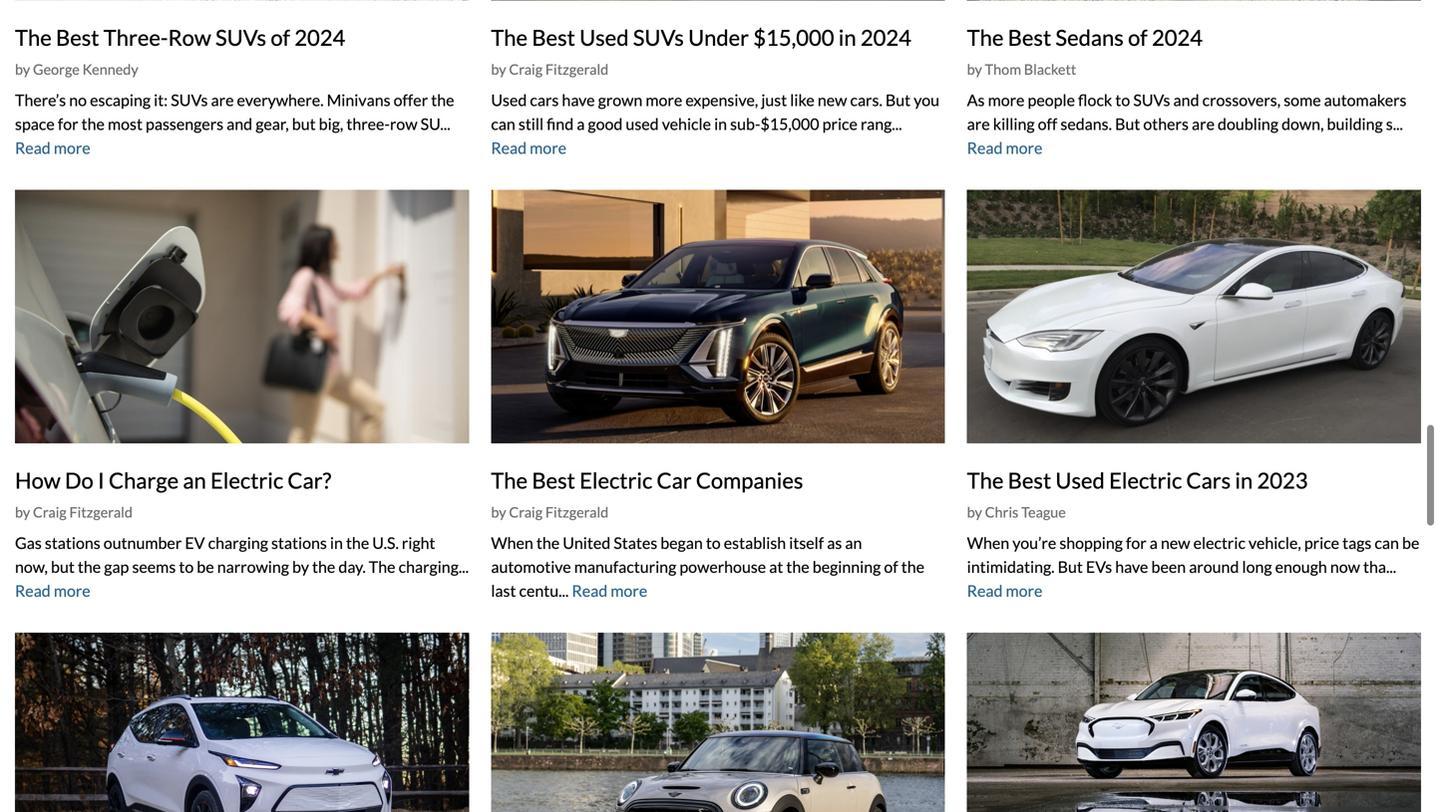 Task type: vqa. For each thing, say whether or not it's contained in the screenshot.
2nd 579- from the right
no



Task type: locate. For each thing, give the bounding box(es) containing it.
find
[[547, 114, 574, 134]]

1 horizontal spatial new
[[1161, 533, 1190, 553]]

0 vertical spatial an
[[183, 468, 206, 494]]

su...
[[421, 114, 450, 134]]

suvs up passengers
[[171, 90, 208, 110]]

around
[[1189, 557, 1239, 577]]

the up thom
[[967, 25, 1004, 50]]

read down space
[[15, 138, 51, 158]]

0 horizontal spatial are
[[211, 90, 234, 110]]

in down expensive,
[[714, 114, 727, 134]]

have
[[562, 90, 595, 110], [1115, 557, 1148, 577]]

0 horizontal spatial but
[[51, 557, 75, 577]]

outnumber
[[104, 533, 182, 553]]

read more link down intimidating.
[[967, 581, 1042, 601]]

best
[[56, 25, 99, 50], [532, 25, 575, 50], [1008, 25, 1051, 50], [532, 468, 575, 494], [1008, 468, 1051, 494]]

have inside when you're shopping for a new electric vehicle, price tags can be intimidating. but evs have been around long enough now tha... read more
[[1115, 557, 1148, 577]]

the inside gas stations outnumber ev charging stations in the u.s. right now, but the gap seems to be narrowing by the day. the charging... read more
[[369, 557, 395, 577]]

1 vertical spatial new
[[1161, 533, 1190, 553]]

read inside when you're shopping for a new electric vehicle, price tags can be intimidating. but evs have been around long enough now tha... read more
[[967, 581, 1003, 601]]

are right others
[[1192, 114, 1215, 134]]

chris
[[985, 504, 1018, 521]]

for down "no"
[[58, 114, 78, 134]]

the left gap
[[78, 557, 101, 577]]

$15,000 up the like
[[753, 25, 834, 50]]

craig down how
[[33, 504, 67, 521]]

when for when the united states began to establish itself as an automotive manufacturing powerhouse at the beginning of the last centu...
[[491, 533, 533, 553]]

3 2024 from the left
[[1152, 25, 1203, 50]]

a right find
[[577, 114, 585, 134]]

best for the best three-row suvs of 2024
[[56, 25, 99, 50]]

read down 'still'
[[491, 138, 527, 158]]

by george kennedy
[[15, 61, 138, 78]]

new right the like
[[818, 90, 847, 110]]

car?
[[288, 468, 331, 494]]

best up united
[[532, 468, 575, 494]]

2 horizontal spatial to
[[1115, 90, 1130, 110]]

but inside gas stations outnumber ev charging stations in the u.s. right now, but the gap seems to be narrowing by the day. the charging... read more
[[51, 557, 75, 577]]

by craig fitzgerald for i
[[15, 504, 133, 521]]

be down ev
[[197, 557, 214, 577]]

0 horizontal spatial electric
[[210, 468, 283, 494]]

narrowing
[[217, 557, 289, 577]]

to up powerhouse
[[706, 533, 721, 553]]

been
[[1151, 557, 1186, 577]]

$15,000 inside used cars have grown more expensive, just like new cars. but you can still find a good used vehicle in sub-$15,000 price rang... read more
[[760, 114, 819, 134]]

price up enough
[[1304, 533, 1339, 553]]

the best used suvs under $15,000 in 2024 link
[[491, 25, 911, 50]]

price inside when you're shopping for a new electric vehicle, price tags can be intimidating. but evs have been around long enough now tha... read more
[[1304, 533, 1339, 553]]

1 vertical spatial used
[[491, 90, 527, 110]]

by craig fitzgerald
[[491, 61, 609, 78], [15, 504, 133, 521], [491, 504, 609, 521]]

craig up automotive on the left bottom
[[509, 504, 543, 521]]

for
[[58, 114, 78, 134], [1126, 533, 1147, 553]]

the up day.
[[346, 533, 369, 553]]

suvs inside as more people flock to suvs and crossovers, some automakers are killing off sedans. but others are doubling down, building s... read more
[[1133, 90, 1170, 110]]

2 horizontal spatial but
[[1115, 114, 1140, 134]]

2024 up cars.
[[860, 25, 911, 50]]

be inside when you're shopping for a new electric vehicle, price tags can be intimidating. but evs have been around long enough now tha... read more
[[1402, 533, 1419, 553]]

in up cars.
[[838, 25, 856, 50]]

be right tags
[[1402, 533, 1419, 553]]

when you're shopping for a new electric vehicle, price tags can be intimidating. but evs have been around long enough now tha... read more
[[967, 533, 1419, 601]]

shopping
[[1059, 533, 1123, 553]]

2 2024 from the left
[[860, 25, 911, 50]]

2 when from the left
[[967, 533, 1009, 553]]

0 horizontal spatial an
[[183, 468, 206, 494]]

an inside when the united states began to establish itself as an automotive manufacturing powerhouse at the beginning of the last centu...
[[845, 533, 862, 553]]

craig
[[509, 61, 543, 78], [33, 504, 67, 521], [509, 504, 543, 521]]

2 vertical spatial to
[[179, 557, 194, 577]]

as
[[827, 533, 842, 553]]

fitzgerald up united
[[545, 504, 609, 521]]

1 horizontal spatial electric
[[579, 468, 652, 494]]

used
[[626, 114, 659, 134]]

2 vertical spatial but
[[1058, 557, 1083, 577]]

in
[[838, 25, 856, 50], [714, 114, 727, 134], [1235, 468, 1253, 494], [330, 533, 343, 553]]

0 vertical spatial but
[[885, 90, 911, 110]]

2 horizontal spatial electric
[[1109, 468, 1182, 494]]

but right now,
[[51, 557, 75, 577]]

suvs up others
[[1133, 90, 1170, 110]]

in inside used cars have grown more expensive, just like new cars. but you can still find a good used vehicle in sub-$15,000 price rang... read more
[[714, 114, 727, 134]]

fitzgerald up cars
[[545, 61, 609, 78]]

can left 'still'
[[491, 114, 515, 134]]

craig up cars
[[509, 61, 543, 78]]

crossovers,
[[1202, 90, 1281, 110]]

to down ev
[[179, 557, 194, 577]]

the down the u.s.
[[369, 557, 395, 577]]

have right evs
[[1115, 557, 1148, 577]]

0 vertical spatial have
[[562, 90, 595, 110]]

and inside as more people flock to suvs and crossovers, some automakers are killing off sedans. but others are doubling down, building s... read more
[[1173, 90, 1199, 110]]

1 vertical spatial to
[[706, 533, 721, 553]]

1 horizontal spatial a
[[1150, 533, 1158, 553]]

1 when from the left
[[491, 533, 533, 553]]

when inside when you're shopping for a new electric vehicle, price tags can be intimidating. but evs have been around long enough now tha... read more
[[967, 533, 1009, 553]]

1 stations from the left
[[45, 533, 100, 553]]

2 horizontal spatial used
[[1055, 468, 1105, 494]]

electric left cars
[[1109, 468, 1182, 494]]

0 horizontal spatial 2024
[[294, 25, 345, 50]]

electric left car
[[579, 468, 652, 494]]

to inside when the united states began to establish itself as an automotive manufacturing powerhouse at the beginning of the last centu...
[[706, 533, 721, 553]]

used for the best used electric cars in 2023
[[1055, 468, 1105, 494]]

1 horizontal spatial can
[[1375, 533, 1399, 553]]

others
[[1143, 114, 1189, 134]]

but
[[292, 114, 316, 134], [51, 557, 75, 577]]

you
[[914, 90, 939, 110]]

but left the you
[[885, 90, 911, 110]]

used up teague
[[1055, 468, 1105, 494]]

1 vertical spatial for
[[1126, 533, 1147, 553]]

fitzgerald for electric
[[545, 504, 609, 521]]

0 vertical spatial be
[[1402, 533, 1419, 553]]

1 horizontal spatial 2024
[[860, 25, 911, 50]]

for right shopping
[[1126, 533, 1147, 553]]

when up intimidating.
[[967, 533, 1009, 553]]

for inside there's no escaping it: suvs are everywhere. minivans offer the space for the most passengers and gear, but big, three-row su... read more
[[58, 114, 78, 134]]

the up su...
[[431, 90, 454, 110]]

1 horizontal spatial when
[[967, 533, 1009, 553]]

0 vertical spatial price
[[822, 114, 858, 134]]

can inside used cars have grown more expensive, just like new cars. but you can still find a good used vehicle in sub-$15,000 price rang... read more
[[491, 114, 515, 134]]

read more link for the best used suvs under $15,000 in 2024
[[491, 138, 566, 158]]

are up passengers
[[211, 90, 234, 110]]

the up chris
[[967, 468, 1004, 494]]

to
[[1115, 90, 1130, 110], [706, 533, 721, 553], [179, 557, 194, 577]]

0 vertical spatial new
[[818, 90, 847, 110]]

0 vertical spatial for
[[58, 114, 78, 134]]

by craig fitzgerald up cars
[[491, 61, 609, 78]]

best up by thom blackett
[[1008, 25, 1051, 50]]

evs
[[1086, 557, 1112, 577]]

the best used electric cars in 2023 image
[[967, 190, 1421, 444]]

suvs inside there's no escaping it: suvs are everywhere. minivans offer the space for the most passengers and gear, but big, three-row su... read more
[[171, 90, 208, 110]]

1 vertical spatial price
[[1304, 533, 1339, 553]]

suvs left under
[[633, 25, 684, 50]]

best up cars
[[532, 25, 575, 50]]

0 horizontal spatial stations
[[45, 533, 100, 553]]

by for how do i charge an electric car?
[[15, 504, 30, 521]]

by craig fitzgerald for used
[[491, 61, 609, 78]]

1 vertical spatial but
[[1115, 114, 1140, 134]]

s...
[[1386, 114, 1403, 134]]

price
[[822, 114, 858, 134], [1304, 533, 1339, 553]]

three-
[[346, 114, 390, 134]]

can up tha...
[[1375, 533, 1399, 553]]

1 horizontal spatial but
[[292, 114, 316, 134]]

0 vertical spatial and
[[1173, 90, 1199, 110]]

the up 'still'
[[491, 25, 528, 50]]

to inside gas stations outnumber ev charging stations in the u.s. right now, but the gap seems to be narrowing by the day. the charging... read more
[[179, 557, 194, 577]]

best up by chris teague
[[1008, 468, 1051, 494]]

1 horizontal spatial be
[[1402, 533, 1419, 553]]

when up automotive on the left bottom
[[491, 533, 533, 553]]

charging
[[208, 533, 268, 553]]

sedans
[[1055, 25, 1124, 50]]

best for the best used electric cars in 2023
[[1008, 468, 1051, 494]]

0 horizontal spatial and
[[227, 114, 252, 134]]

1 horizontal spatial of
[[884, 557, 898, 577]]

by thom blackett
[[967, 61, 1076, 78]]

1 vertical spatial a
[[1150, 533, 1158, 553]]

0 horizontal spatial used
[[491, 90, 527, 110]]

read more link for the best sedans of 2024
[[967, 138, 1042, 158]]

price down cars.
[[822, 114, 858, 134]]

killing
[[993, 114, 1035, 134]]

1 horizontal spatial used
[[579, 25, 629, 50]]

0 vertical spatial used
[[579, 25, 629, 50]]

electric left car?
[[210, 468, 283, 494]]

electric
[[1193, 533, 1245, 553]]

read more link
[[15, 138, 90, 158], [491, 138, 566, 158], [967, 138, 1042, 158], [15, 581, 90, 601], [572, 581, 647, 601], [967, 581, 1042, 601]]

1 vertical spatial have
[[1115, 557, 1148, 577]]

1 vertical spatial can
[[1375, 533, 1399, 553]]

best up by george kennedy
[[56, 25, 99, 50]]

an right as
[[845, 533, 862, 553]]

used inside used cars have grown more expensive, just like new cars. but you can still find a good used vehicle in sub-$15,000 price rang... read more
[[491, 90, 527, 110]]

1 horizontal spatial an
[[845, 533, 862, 553]]

used
[[579, 25, 629, 50], [491, 90, 527, 110], [1055, 468, 1105, 494]]

as more people flock to suvs and crossovers, some automakers are killing off sedans. but others are doubling down, building s... read more
[[967, 90, 1407, 158]]

craig for the best electric car companies
[[509, 504, 543, 521]]

fitzgerald down i
[[69, 504, 133, 521]]

the best three-row suvs of 2024
[[15, 25, 345, 50]]

0 horizontal spatial a
[[577, 114, 585, 134]]

read more link down manufacturing
[[572, 581, 647, 601]]

have up find
[[562, 90, 595, 110]]

1 horizontal spatial to
[[706, 533, 721, 553]]

you're
[[1012, 533, 1056, 553]]

in inside gas stations outnumber ev charging stations in the u.s. right now, but the gap seems to be narrowing by the day. the charging... read more
[[330, 533, 343, 553]]

but inside there's no escaping it: suvs are everywhere. minivans offer the space for the most passengers and gear, but big, three-row su... read more
[[292, 114, 316, 134]]

of up everywhere.
[[271, 25, 290, 50]]

0 horizontal spatial have
[[562, 90, 595, 110]]

0 vertical spatial to
[[1115, 90, 1130, 110]]

the right beginning
[[901, 557, 924, 577]]

0 horizontal spatial new
[[818, 90, 847, 110]]

the best three-row suvs of 2024 link
[[15, 25, 345, 50]]

most
[[108, 114, 143, 134]]

new inside when you're shopping for a new electric vehicle, price tags can be intimidating. but evs have been around long enough now tha... read more
[[1161, 533, 1190, 553]]

some
[[1284, 90, 1321, 110]]

vehicle,
[[1249, 533, 1301, 553]]

how do i charge an electric car? image
[[15, 190, 469, 444]]

the left day.
[[312, 557, 335, 577]]

but
[[885, 90, 911, 110], [1115, 114, 1140, 134], [1058, 557, 1083, 577]]

the right at
[[786, 557, 809, 577]]

suvs
[[215, 25, 266, 50], [633, 25, 684, 50], [171, 90, 208, 110], [1133, 90, 1170, 110]]

read more link down killing on the right of the page
[[967, 138, 1042, 158]]

0 horizontal spatial but
[[885, 90, 911, 110]]

the for the best used suvs under $15,000 in 2024
[[491, 25, 528, 50]]

1 electric from the left
[[210, 468, 283, 494]]

more inside gas stations outnumber ev charging stations in the u.s. right now, but the gap seems to be narrowing by the day. the charging... read more
[[54, 581, 90, 601]]

used up 'still'
[[491, 90, 527, 110]]

the best used electric cars in 2023
[[967, 468, 1308, 494]]

in up day.
[[330, 533, 343, 553]]

tags
[[1342, 533, 1372, 553]]

but left others
[[1115, 114, 1140, 134]]

row
[[390, 114, 417, 134]]

the best electric cars of 2023 image
[[967, 633, 1421, 813]]

read more link down space
[[15, 138, 90, 158]]

2024 up as more people flock to suvs and crossovers, some automakers are killing off sedans. but others are doubling down, building s... read more
[[1152, 25, 1203, 50]]

1 horizontal spatial have
[[1115, 557, 1148, 577]]

price inside used cars have grown more expensive, just like new cars. but you can still find a good used vehicle in sub-$15,000 price rang... read more
[[822, 114, 858, 134]]

have inside used cars have grown more expensive, just like new cars. but you can still find a good used vehicle in sub-$15,000 price rang... read more
[[562, 90, 595, 110]]

and left gear,
[[227, 114, 252, 134]]

it:
[[154, 90, 168, 110]]

read
[[15, 138, 51, 158], [491, 138, 527, 158], [967, 138, 1003, 158], [15, 581, 51, 601], [572, 581, 607, 601], [967, 581, 1003, 601]]

the up george
[[15, 25, 52, 50]]

2 vertical spatial used
[[1055, 468, 1105, 494]]

but left evs
[[1058, 557, 1083, 577]]

of right sedans
[[1128, 25, 1148, 50]]

2024 up minivans at the left top
[[294, 25, 345, 50]]

0 horizontal spatial be
[[197, 557, 214, 577]]

1 horizontal spatial price
[[1304, 533, 1339, 553]]

read down manufacturing
[[572, 581, 607, 601]]

the best sedans of 2024 link
[[967, 25, 1203, 50]]

are
[[211, 90, 234, 110], [967, 114, 990, 134], [1192, 114, 1215, 134]]

by craig fitzgerald down do
[[15, 504, 133, 521]]

1 horizontal spatial stations
[[271, 533, 327, 553]]

read more link for the best three-row suvs of 2024
[[15, 138, 90, 158]]

be inside gas stations outnumber ev charging stations in the u.s. right now, but the gap seems to be narrowing by the day. the charging... read more
[[197, 557, 214, 577]]

1 horizontal spatial for
[[1126, 533, 1147, 553]]

and
[[1173, 90, 1199, 110], [227, 114, 252, 134]]

1 vertical spatial and
[[227, 114, 252, 134]]

1 vertical spatial but
[[51, 557, 75, 577]]

read more link for the best electric car companies
[[572, 581, 647, 601]]

0 horizontal spatial to
[[179, 557, 194, 577]]

1 vertical spatial $15,000
[[760, 114, 819, 134]]

1 vertical spatial an
[[845, 533, 862, 553]]

manufacturing
[[574, 557, 676, 577]]

read down now,
[[15, 581, 51, 601]]

there's no escaping it: suvs are everywhere. minivans offer the space for the most passengers and gear, but big, three-row su... read more
[[15, 90, 454, 158]]

george
[[33, 61, 80, 78]]

$15,000 down the like
[[760, 114, 819, 134]]

stations up narrowing
[[271, 533, 327, 553]]

the for the best sedans of 2024
[[967, 25, 1004, 50]]

1 horizontal spatial but
[[1058, 557, 1083, 577]]

read down intimidating.
[[967, 581, 1003, 601]]

0 vertical spatial can
[[491, 114, 515, 134]]

by craig fitzgerald up united
[[491, 504, 609, 521]]

0 horizontal spatial for
[[58, 114, 78, 134]]

centu...
[[519, 581, 569, 601]]

read more link down now,
[[15, 581, 90, 601]]

read inside gas stations outnumber ev charging stations in the u.s. right now, but the gap seems to be narrowing by the day. the charging... read more
[[15, 581, 51, 601]]

when inside when the united states began to establish itself as an automotive manufacturing powerhouse at the beginning of the last centu...
[[491, 533, 533, 553]]

0 vertical spatial but
[[292, 114, 316, 134]]

the best electric car companies link
[[491, 468, 803, 494]]

the up automotive on the left bottom
[[491, 468, 528, 494]]

0 horizontal spatial when
[[491, 533, 533, 553]]

the up automotive on the left bottom
[[536, 533, 560, 553]]

read more link for the best used electric cars in 2023
[[967, 581, 1042, 601]]

an right the 'charge'
[[183, 468, 206, 494]]

fitzgerald for used
[[545, 61, 609, 78]]

under
[[688, 25, 749, 50]]

a inside used cars have grown more expensive, just like new cars. but you can still find a good used vehicle in sub-$15,000 price rang... read more
[[577, 114, 585, 134]]

2 horizontal spatial 2024
[[1152, 25, 1203, 50]]

of right beginning
[[884, 557, 898, 577]]

0 horizontal spatial can
[[491, 114, 515, 134]]

1 vertical spatial be
[[197, 557, 214, 577]]

and up others
[[1173, 90, 1199, 110]]

a up been
[[1150, 533, 1158, 553]]

are down as
[[967, 114, 990, 134]]

new up been
[[1161, 533, 1190, 553]]

0 horizontal spatial price
[[822, 114, 858, 134]]

everywhere.
[[237, 90, 324, 110]]

stations right gas
[[45, 533, 100, 553]]

electric
[[210, 468, 283, 494], [579, 468, 652, 494], [1109, 468, 1182, 494]]

u.s.
[[372, 533, 399, 553]]

0 vertical spatial a
[[577, 114, 585, 134]]

every electric car under $40,000 in 2023 image
[[491, 633, 945, 813]]

now,
[[15, 557, 48, 577]]

now
[[1330, 557, 1360, 577]]

1 horizontal spatial and
[[1173, 90, 1199, 110]]

read more link down 'still'
[[491, 138, 566, 158]]

grown
[[598, 90, 643, 110]]

read down killing on the right of the page
[[967, 138, 1003, 158]]

but left big,
[[292, 114, 316, 134]]

kennedy
[[82, 61, 138, 78]]

used up the grown
[[579, 25, 629, 50]]

to right "flock"
[[1115, 90, 1130, 110]]



Task type: describe. For each thing, give the bounding box(es) containing it.
companies
[[696, 468, 803, 494]]

tha...
[[1363, 557, 1396, 577]]

passengers
[[146, 114, 223, 134]]

read inside used cars have grown more expensive, just like new cars. but you can still find a good used vehicle in sub-$15,000 price rang... read more
[[491, 138, 527, 158]]

by for the best sedans of 2024
[[967, 61, 982, 78]]

automotive
[[491, 557, 571, 577]]

no
[[69, 90, 87, 110]]

last
[[491, 581, 516, 601]]

thom
[[985, 61, 1021, 78]]

when the united states began to establish itself as an automotive manufacturing powerhouse at the beginning of the last centu...
[[491, 533, 924, 601]]

0 vertical spatial $15,000
[[753, 25, 834, 50]]

more inside there's no escaping it: suvs are everywhere. minivans offer the space for the most passengers and gear, but big, three-row su... read more
[[54, 138, 90, 158]]

by for the best electric car companies
[[491, 504, 506, 521]]

in right cars
[[1235, 468, 1253, 494]]

but inside used cars have grown more expensive, just like new cars. but you can still find a good used vehicle in sub-$15,000 price rang... read more
[[885, 90, 911, 110]]

but inside when you're shopping for a new electric vehicle, price tags can be intimidating. but evs have been around long enough now tha... read more
[[1058, 557, 1083, 577]]

good
[[588, 114, 623, 134]]

the best electric car companies
[[491, 468, 803, 494]]

rang...
[[861, 114, 902, 134]]

the best sedans of 2024
[[967, 25, 1203, 50]]

flock
[[1078, 90, 1112, 110]]

big,
[[319, 114, 343, 134]]

as
[[967, 90, 985, 110]]

when for when you're shopping for a new electric vehicle, price tags can be intimidating. but evs have been around long enough now tha... read more
[[967, 533, 1009, 553]]

and inside there's no escaping it: suvs are everywhere. minivans offer the space for the most passengers and gear, but big, three-row su... read more
[[227, 114, 252, 134]]

itself
[[789, 533, 824, 553]]

gas stations outnumber ev charging stations in the u.s. right now, but the gap seems to be narrowing by the day. the charging... read more
[[15, 533, 469, 601]]

people
[[1028, 90, 1075, 110]]

minivans
[[327, 90, 390, 110]]

but inside as more people flock to suvs and crossovers, some automakers are killing off sedans. but others are doubling down, building s... read more
[[1115, 114, 1140, 134]]

off
[[1038, 114, 1057, 134]]

gas
[[15, 533, 42, 553]]

best for the best used suvs under $15,000 in 2024
[[532, 25, 575, 50]]

are inside there's no escaping it: suvs are everywhere. minivans offer the space for the most passengers and gear, but big, three-row su... read more
[[211, 90, 234, 110]]

craig for how do i charge an electric car?
[[33, 504, 67, 521]]

how do i charge an electric car? link
[[15, 468, 331, 494]]

best for the best electric car companies
[[532, 468, 575, 494]]

2 electric from the left
[[579, 468, 652, 494]]

best for the best sedans of 2024
[[1008, 25, 1051, 50]]

by for the best used suvs under $15,000 in 2024
[[491, 61, 506, 78]]

2 horizontal spatial are
[[1192, 114, 1215, 134]]

still
[[518, 114, 544, 134]]

suvs right row
[[215, 25, 266, 50]]

like
[[790, 90, 815, 110]]

long
[[1242, 557, 1272, 577]]

by chris teague
[[967, 504, 1066, 521]]

3 electric from the left
[[1109, 468, 1182, 494]]

by for the best three-row suvs of 2024
[[15, 61, 30, 78]]

the for the best used electric cars in 2023
[[967, 468, 1004, 494]]

the down "no"
[[81, 114, 105, 134]]

there's
[[15, 90, 66, 110]]

of inside when the united states began to establish itself as an automotive manufacturing powerhouse at the beginning of the last centu...
[[884, 557, 898, 577]]

blackett
[[1024, 61, 1076, 78]]

craig for the best used suvs under $15,000 in 2024
[[509, 61, 543, 78]]

more inside when you're shopping for a new electric vehicle, price tags can be intimidating. but evs have been around long enough now tha... read more
[[1006, 581, 1042, 601]]

vehicle
[[662, 114, 711, 134]]

right
[[402, 533, 435, 553]]

cars
[[1186, 468, 1231, 494]]

united
[[563, 533, 611, 553]]

1 horizontal spatial are
[[967, 114, 990, 134]]

three-
[[103, 25, 168, 50]]

down,
[[1282, 114, 1324, 134]]

2 horizontal spatial of
[[1128, 25, 1148, 50]]

building
[[1327, 114, 1383, 134]]

escaping
[[90, 90, 151, 110]]

fitzgerald for i
[[69, 504, 133, 521]]

expensive,
[[685, 90, 758, 110]]

teague
[[1021, 504, 1066, 521]]

the for the best electric car companies
[[491, 468, 528, 494]]

just
[[761, 90, 787, 110]]

read more
[[572, 581, 647, 601]]

the best used suvs under $15,000 in 2024
[[491, 25, 911, 50]]

enough
[[1275, 557, 1327, 577]]

used for the best used suvs under $15,000 in 2024
[[579, 25, 629, 50]]

gap
[[104, 557, 129, 577]]

read more link for how do i charge an electric car?
[[15, 581, 90, 601]]

sedans.
[[1060, 114, 1112, 134]]

used cars have grown more expensive, just like new cars. but you can still find a good used vehicle in sub-$15,000 price rang... read more
[[491, 90, 939, 158]]

to inside as more people flock to suvs and crossovers, some automakers are killing off sedans. but others are doubling down, building s... read more
[[1115, 90, 1130, 110]]

how do i charge an electric car?
[[15, 468, 331, 494]]

gear,
[[256, 114, 289, 134]]

read inside there's no escaping it: suvs are everywhere. minivans offer the space for the most passengers and gear, but big, three-row su... read more
[[15, 138, 51, 158]]

can inside when you're shopping for a new electric vehicle, price tags can be intimidating. but evs have been around long enough now tha... read more
[[1375, 533, 1399, 553]]

intimidating.
[[967, 557, 1055, 577]]

do
[[65, 468, 94, 494]]

2 stations from the left
[[271, 533, 327, 553]]

how
[[15, 468, 61, 494]]

by craig fitzgerald for electric
[[491, 504, 609, 521]]

2023
[[1257, 468, 1308, 494]]

for inside when you're shopping for a new electric vehicle, price tags can be intimidating. but evs have been around long enough now tha... read more
[[1126, 533, 1147, 553]]

day.
[[338, 557, 366, 577]]

by inside gas stations outnumber ev charging stations in the u.s. right now, but the gap seems to be narrowing by the day. the charging... read more
[[292, 557, 309, 577]]

by for the best used electric cars in 2023
[[967, 504, 982, 521]]

i
[[98, 468, 104, 494]]

the best electric car companies image
[[491, 190, 945, 444]]

0 horizontal spatial of
[[271, 25, 290, 50]]

car
[[657, 468, 692, 494]]

the best electric suvs for efficiency in 2023 image
[[15, 633, 469, 813]]

powerhouse
[[679, 557, 766, 577]]

establish
[[724, 533, 786, 553]]

doubling
[[1218, 114, 1278, 134]]

row
[[168, 25, 211, 50]]

read inside as more people flock to suvs and crossovers, some automakers are killing off sedans. but others are doubling down, building s... read more
[[967, 138, 1003, 158]]

1 2024 from the left
[[294, 25, 345, 50]]

new inside used cars have grown more expensive, just like new cars. but you can still find a good used vehicle in sub-$15,000 price rang... read more
[[818, 90, 847, 110]]

the for the best three-row suvs of 2024
[[15, 25, 52, 50]]

seems
[[132, 557, 176, 577]]

space
[[15, 114, 55, 134]]

a inside when you're shopping for a new electric vehicle, price tags can be intimidating. but evs have been around long enough now tha... read more
[[1150, 533, 1158, 553]]



